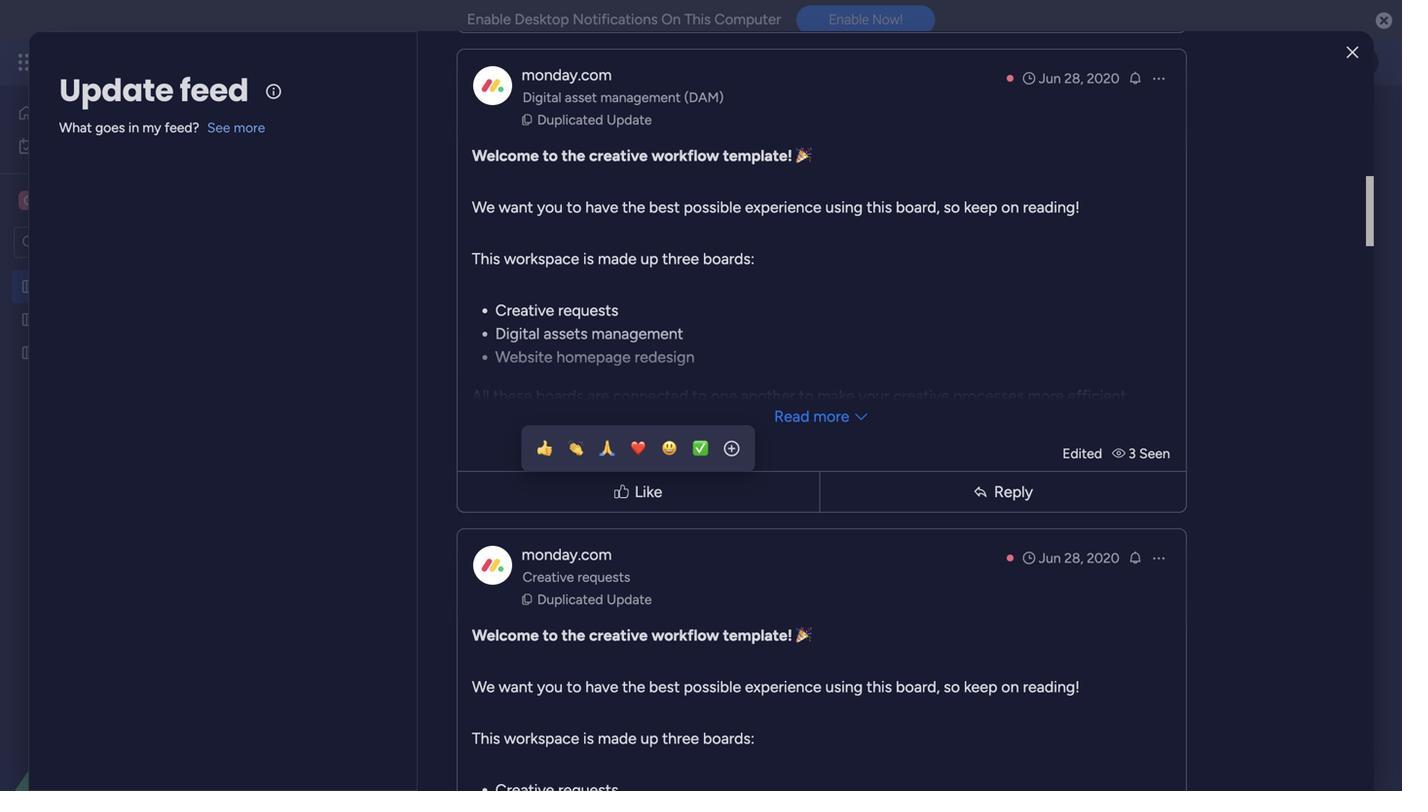 Task type: locate. For each thing, give the bounding box(es) containing it.
creative
[[496, 301, 554, 320], [523, 569, 574, 586]]

0 vertical spatial you
[[537, 198, 563, 217]]

1 jun from the top
[[1039, 70, 1061, 87]]

view
[[851, 183, 882, 199]]

integrate button
[[1005, 170, 1193, 211]]

1 vertical spatial creative
[[894, 387, 950, 406]]

redesign
[[635, 348, 695, 367]]

management inside button
[[196, 51, 303, 73]]

one
[[711, 387, 737, 406]]

welcome
[[472, 147, 539, 165], [472, 627, 539, 645]]

✅
[[693, 440, 708, 458]]

0 vertical spatial creative
[[589, 147, 648, 165]]

requests up assets
[[558, 301, 619, 320]]

1 jun 28, 2020 link from the top
[[1022, 69, 1120, 88]]

the
[[562, 147, 585, 165], [622, 198, 645, 217], [562, 627, 585, 645], [622, 678, 645, 697]]

activity
[[1146, 114, 1193, 131]]

files view button
[[806, 175, 896, 206]]

duplicated up learn more about this package of templates here: https://youtu.be/9x6_kyyrn_e see more
[[537, 112, 603, 128]]

1 vertical spatial you
[[537, 678, 563, 697]]

28, left update feed 'image'
[[1065, 70, 1084, 87]]

monday.com digital asset management (dam)
[[522, 66, 724, 106]]

0 vertical spatial reminder image
[[1128, 70, 1143, 86]]

update for monday.com digital asset management (dam)
[[607, 112, 652, 128]]

1 vertical spatial public board image
[[20, 344, 39, 362]]

0 vertical spatial jun
[[1039, 70, 1061, 87]]

0 vertical spatial see
[[207, 119, 230, 136]]

welcome down creative requests link
[[472, 627, 539, 645]]

0 vertical spatial reading!
[[1023, 198, 1080, 217]]

1 vertical spatial options image
[[1151, 551, 1167, 566]]

keep
[[964, 198, 998, 217], [964, 678, 998, 697]]

jun 28, 2020 link for monday.com creative requests
[[1022, 549, 1120, 568]]

0 vertical spatial so
[[944, 198, 960, 217]]

more
[[234, 119, 265, 136], [335, 148, 367, 164], [1028, 387, 1064, 406], [814, 408, 850, 426]]

management up see more link
[[196, 51, 303, 73]]

reply button
[[824, 476, 1182, 508]]

1 reminder image from the top
[[1128, 70, 1143, 86]]

unassigned
[[370, 428, 442, 445]]

creative right your
[[894, 387, 950, 406]]

2 2020 from the top
[[1087, 550, 1120, 567]]

see left more
[[801, 147, 824, 163]]

1 duplicated update from the top
[[537, 112, 652, 128]]

2 workspace from the top
[[504, 730, 579, 748]]

workload
[[455, 183, 513, 199]]

1 reading! from the top
[[1023, 198, 1080, 217]]

1 best from the top
[[649, 198, 680, 217]]

1 vertical spatial keep
[[964, 678, 998, 697]]

1 vertical spatial jun 28, 2020 link
[[1022, 549, 1120, 568]]

welcome up workload
[[472, 147, 539, 165]]

want
[[499, 198, 533, 217], [499, 678, 533, 697]]

board,
[[896, 198, 940, 217], [896, 678, 940, 697]]

(dam)
[[684, 89, 724, 106], [713, 101, 812, 144]]

0 vertical spatial made
[[598, 250, 637, 268]]

monday.com up creative requests link
[[522, 546, 612, 564]]

1 vertical spatial want
[[499, 678, 533, 697]]

0 vertical spatial monday.com
[[522, 66, 612, 84]]

2 duplicated update from the top
[[537, 592, 652, 608]]

jun for monday.com creative requests
[[1039, 550, 1061, 567]]

public board image down public board icon
[[20, 344, 39, 362]]

jun 28, 2020 link for monday.com digital asset management (dam)
[[1022, 69, 1120, 88]]

welcome to the creative workflow template! 🎉 down creative requests link
[[472, 627, 812, 645]]

1 vertical spatial so
[[944, 678, 960, 697]]

✅ button
[[685, 433, 716, 465]]

update for monday.com creative requests
[[607, 592, 652, 608]]

0 vertical spatial work
[[157, 51, 192, 73]]

1 vertical spatial creative
[[523, 569, 574, 586]]

welcome to the creative workflow template! 🎉
[[472, 147, 812, 165], [472, 627, 812, 645]]

jun for monday.com digital asset management (dam)
[[1039, 70, 1061, 87]]

1 🎉 from the top
[[796, 147, 812, 165]]

2 reminder image from the top
[[1128, 550, 1143, 566]]

2 duplicated from the top
[[537, 592, 603, 608]]

more inside learn more about this package of templates here: https://youtu.be/9x6_kyyrn_e see more
[[335, 148, 367, 164]]

1 vertical spatial best
[[649, 678, 680, 697]]

homepage
[[557, 348, 631, 367]]

this inside learn more about this package of templates here: https://youtu.be/9x6_kyyrn_e see more
[[409, 148, 431, 164]]

docs
[[760, 183, 791, 199]]

made
[[598, 250, 637, 268], [598, 730, 637, 748]]

requests
[[558, 301, 619, 320], [578, 569, 631, 586]]

1 vertical spatial jun
[[1039, 550, 1061, 567]]

0 vertical spatial duplicated
[[537, 112, 603, 128]]

0 vertical spatial up three boards:
[[641, 250, 755, 268]]

2 public board image from the top
[[20, 344, 39, 362]]

0 vertical spatial requests
[[558, 301, 619, 320]]

2 reading! from the top
[[1023, 678, 1080, 697]]

1 jun 28, 2020 from the top
[[1039, 70, 1120, 87]]

person button
[[633, 227, 718, 258]]

may
[[1111, 375, 1131, 388]]

1 vertical spatial duplicated update
[[537, 592, 652, 608]]

collaborative whiteboard button
[[527, 175, 705, 206]]

digital up website
[[496, 325, 540, 343]]

1 vertical spatial see
[[801, 147, 824, 163]]

1 have from the top
[[586, 198, 618, 217]]

(dam) up https://youtu.be/9x6_kyyrn_e
[[684, 89, 724, 106]]

1 vertical spatial have
[[586, 678, 618, 697]]

more right learn
[[335, 148, 367, 164]]

1 vertical spatial on
[[1002, 678, 1019, 697]]

1 vertical spatial duplicated
[[537, 592, 603, 608]]

see right feed?
[[207, 119, 230, 136]]

1 is from the top
[[583, 250, 594, 268]]

2 enable from the left
[[829, 11, 869, 28]]

digital up templates
[[523, 89, 562, 106]]

update down "digital asset management (dam)" link
[[607, 112, 652, 128]]

duplicated update for monday.com creative requests
[[537, 592, 652, 608]]

0 vertical spatial 2020
[[1087, 70, 1120, 87]]

0 vertical spatial options image
[[1151, 71, 1167, 86]]

creative inside creative requests digital assets management website homepage redesign
[[496, 301, 554, 320]]

1 we from the top
[[472, 198, 495, 217]]

requests inside monday.com creative requests
[[578, 569, 631, 586]]

0 vertical spatial jun 28, 2020
[[1039, 70, 1120, 87]]

1 horizontal spatial work
[[157, 51, 192, 73]]

1 welcome to the creative workflow template! 🎉 from the top
[[472, 147, 812, 165]]

0 vertical spatial want
[[499, 198, 533, 217]]

0 vertical spatial template!
[[723, 147, 793, 165]]

1 vertical spatial workflow
[[652, 627, 719, 645]]

workspace image
[[19, 190, 38, 211]]

work inside button
[[157, 51, 192, 73]]

1 vertical spatial possible experience using
[[684, 678, 863, 697]]

monday.com inside monday.com creative requests
[[522, 546, 612, 564]]

0 vertical spatial this
[[409, 148, 431, 164]]

0 horizontal spatial enable
[[467, 11, 511, 28]]

0 horizontal spatial work
[[67, 138, 97, 154]]

learn
[[298, 148, 332, 164]]

enable for enable desktop notifications on this computer
[[467, 11, 511, 28]]

0 vertical spatial workspace
[[504, 250, 579, 268]]

2 monday.com from the top
[[522, 546, 612, 564]]

select product image
[[18, 53, 37, 72]]

1 enable from the left
[[467, 11, 511, 28]]

0 vertical spatial 🎉
[[796, 147, 812, 165]]

2 jun 28, 2020 link from the top
[[1022, 549, 1120, 568]]

jun 28, 2020 link down reply
[[1022, 549, 1120, 568]]

possible experience using
[[684, 198, 863, 217], [684, 678, 863, 697]]

0 vertical spatial creative
[[496, 301, 554, 320]]

2 template! from the top
[[723, 627, 793, 645]]

asset up package
[[401, 101, 484, 144]]

duplicated for monday.com creative requests
[[537, 592, 603, 608]]

1 we want you to have the best possible experience using this board, so keep on reading! from the top
[[472, 198, 1084, 217]]

reading!
[[1023, 198, 1080, 217], [1023, 678, 1080, 697]]

duplicated update down creative requests link
[[537, 592, 652, 608]]

1 vertical spatial reminder image
[[1128, 550, 1143, 566]]

1 vertical spatial monday.com
[[522, 546, 612, 564]]

1 vertical spatial 2020
[[1087, 550, 1120, 567]]

workflow
[[652, 147, 719, 165], [652, 627, 719, 645]]

monday.com up the 'digital asset management (dam)' field
[[522, 66, 612, 84]]

1 vertical spatial reading!
[[1023, 678, 1080, 697]]

options image
[[1151, 71, 1167, 86], [1151, 551, 1167, 566]]

2 28, from the top
[[1065, 550, 1084, 567]]

0 vertical spatial public board image
[[20, 278, 39, 296]]

1 you from the top
[[537, 198, 563, 217]]

update down creative requests link
[[607, 592, 652, 608]]

0 vertical spatial workflow
[[652, 147, 719, 165]]

see inside learn more about this package of templates here: https://youtu.be/9x6_kyyrn_e see more
[[801, 147, 824, 163]]

1 vertical spatial welcome to the creative workflow template! 🎉
[[472, 627, 812, 645]]

0 horizontal spatial see
[[207, 119, 230, 136]]

1 vertical spatial we want you to have the best possible experience using this board, so keep on reading!
[[472, 678, 1084, 697]]

🙏
[[599, 440, 615, 458]]

enable inside button
[[829, 11, 869, 28]]

enable left desktop on the left top
[[467, 11, 511, 28]]

this
[[685, 11, 711, 28], [472, 250, 500, 268], [472, 730, 500, 748]]

collaborative
[[549, 183, 630, 199]]

on
[[1002, 198, 1019, 217], [1002, 678, 1019, 697]]

requests inside creative requests digital assets management website homepage redesign
[[558, 301, 619, 320]]

2 options image from the top
[[1151, 551, 1167, 566]]

duplicated
[[537, 112, 603, 128], [537, 592, 603, 608]]

2 is from the top
[[583, 730, 594, 748]]

1 vertical spatial this
[[867, 198, 892, 217]]

see
[[207, 119, 230, 136], [801, 147, 824, 163]]

seen
[[1140, 446, 1170, 462]]

dapulse close image
[[1376, 11, 1393, 31]]

0 vertical spatial best
[[649, 198, 680, 217]]

1 vertical spatial jun 28, 2020
[[1039, 550, 1120, 567]]

reminder image
[[1128, 70, 1143, 86], [1128, 550, 1143, 566]]

(dam) up the online docs
[[713, 101, 812, 144]]

edited
[[1063, 446, 1103, 462]]

my work link
[[12, 131, 237, 162]]

to
[[543, 147, 558, 165], [567, 198, 582, 217], [692, 387, 707, 406], [799, 387, 814, 406], [543, 627, 558, 645], [567, 678, 582, 697]]

management down enable desktop notifications on this computer
[[601, 89, 681, 106]]

0 vertical spatial board,
[[896, 198, 940, 217]]

digital asset management (dam) link
[[520, 88, 727, 107]]

more down feed
[[234, 119, 265, 136]]

public board image
[[20, 278, 39, 296], [20, 344, 39, 362]]

management up redesign
[[592, 325, 683, 343]]

0 vertical spatial 28,
[[1065, 70, 1084, 87]]

2 welcome to the creative workflow template! 🎉 from the top
[[472, 627, 812, 645]]

0 vertical spatial possible experience using
[[684, 198, 863, 217]]

1 vertical spatial board,
[[896, 678, 940, 697]]

jun down reply button
[[1039, 550, 1061, 567]]

more inside button
[[814, 408, 850, 426]]

management inside monday.com digital asset management (dam)
[[601, 89, 681, 106]]

widget
[[480, 234, 523, 251]]

1 vertical spatial work
[[67, 138, 97, 154]]

0 vertical spatial welcome to the creative workflow template! 🎉
[[472, 147, 812, 165]]

connected
[[613, 387, 689, 406]]

we want you to have the best possible experience using this board, so keep on reading!
[[472, 198, 1084, 217], [472, 678, 1084, 697]]

option
[[0, 269, 248, 273]]

november
[[385, 375, 436, 388]]

2020
[[1087, 70, 1120, 87], [1087, 550, 1120, 567]]

digital up learn
[[296, 101, 393, 144]]

update feed image
[[1100, 53, 1119, 72]]

work down what
[[67, 138, 97, 154]]

notifications
[[573, 11, 658, 28]]

1 horizontal spatial see
[[801, 147, 824, 163]]

reminder image for monday.com creative requests
[[1128, 550, 1143, 566]]

computer
[[715, 11, 781, 28]]

duplicated update down "digital asset management (dam)" link
[[537, 112, 652, 128]]

on
[[662, 11, 681, 28]]

jun left update feed 'image'
[[1039, 70, 1061, 87]]

0 vertical spatial we
[[472, 198, 495, 217]]

1 vertical spatial requests
[[578, 569, 631, 586]]

1 duplicated from the top
[[537, 112, 603, 128]]

1 2020 from the top
[[1087, 70, 1120, 87]]

2 jun from the top
[[1039, 550, 1061, 567]]

1 vertical spatial this
[[472, 250, 500, 268]]

2 jun 28, 2020 from the top
[[1039, 550, 1120, 567]]

see more link
[[207, 118, 265, 137]]

1 vertical spatial is
[[583, 730, 594, 748]]

0 vertical spatial jun 28, 2020 link
[[1022, 69, 1120, 88]]

0 vertical spatial is
[[583, 250, 594, 268]]

creative up collaborative whiteboard button
[[589, 147, 648, 165]]

monday.com inside monday.com digital asset management (dam)
[[522, 66, 612, 84]]

duplicated down creative requests link
[[537, 592, 603, 608]]

requests down like 'button' at bottom
[[578, 569, 631, 586]]

1 28, from the top
[[1065, 70, 1084, 87]]

0 vertical spatial on
[[1002, 198, 1019, 217]]

digital inside monday.com digital asset management (dam)
[[523, 89, 562, 106]]

0 vertical spatial have
[[586, 198, 618, 217]]

read more button
[[458, 397, 1186, 436]]

public board image up public board icon
[[20, 278, 39, 296]]

2 keep from the top
[[964, 678, 998, 697]]

options image for monday.com creative requests
[[1151, 551, 1167, 566]]

jun 28, 2020 link
[[1022, 69, 1120, 88], [1022, 549, 1120, 568]]

work
[[157, 51, 192, 73], [67, 138, 97, 154]]

1 template! from the top
[[723, 147, 793, 165]]

list box
[[0, 266, 248, 633]]

1 vertical spatial we
[[472, 678, 495, 697]]

0 vertical spatial we want you to have the best possible experience using this board, so keep on reading!
[[472, 198, 1084, 217]]

collaborative whiteboard
[[549, 183, 705, 199]]

enable desktop notifications on this computer
[[467, 11, 781, 28]]

2 🎉 from the top
[[796, 627, 812, 645]]

1 vertical spatial workspace
[[504, 730, 579, 748]]

2 so from the top
[[944, 678, 960, 697]]

welcome to the creative workflow template! 🎉 up collaborative whiteboard
[[472, 147, 812, 165]]

asset up learn more about this package of templates here: https://youtu.be/9x6_kyyrn_e see more
[[565, 89, 597, 106]]

1 possible experience using from the top
[[684, 198, 863, 217]]

1 horizontal spatial asset
[[565, 89, 597, 106]]

1 vertical spatial up three boards:
[[641, 730, 755, 748]]

enable left now!
[[829, 11, 869, 28]]

0 vertical spatial welcome
[[472, 147, 539, 165]]

🎉
[[796, 147, 812, 165], [796, 627, 812, 645]]

1 vertical spatial this workspace is made up three boards:
[[472, 730, 755, 748]]

v2 seen image
[[1112, 446, 1129, 462]]

👏
[[568, 440, 584, 458]]

2 on from the top
[[1002, 678, 1019, 697]]

1 monday.com from the top
[[522, 66, 612, 84]]

this
[[409, 148, 431, 164], [867, 198, 892, 217], [867, 678, 892, 697]]

1 so from the top
[[944, 198, 960, 217]]

files view
[[820, 183, 882, 199]]

creative down creative requests link
[[589, 627, 648, 645]]

28, down reply button
[[1065, 550, 1084, 567]]

1 workflow from the top
[[652, 147, 719, 165]]

1 vertical spatial made
[[598, 730, 637, 748]]

🙏 button
[[591, 433, 623, 465]]

2 board, from the top
[[896, 678, 940, 697]]

0 vertical spatial duplicated update
[[537, 112, 652, 128]]

1 vertical spatial welcome
[[472, 627, 539, 645]]

1 vertical spatial 🎉
[[796, 627, 812, 645]]

more down make
[[814, 408, 850, 426]]

1 vertical spatial template!
[[723, 627, 793, 645]]

1 vertical spatial 28,
[[1065, 550, 1084, 567]]

c button
[[14, 184, 190, 217]]

team
[[419, 183, 452, 199]]

1 horizontal spatial enable
[[829, 11, 869, 28]]

asset inside monday.com digital asset management (dam)
[[565, 89, 597, 106]]

work up feed?
[[157, 51, 192, 73]]

digital
[[523, 89, 562, 106], [296, 101, 393, 144], [496, 325, 540, 343]]

reply
[[994, 483, 1033, 502]]

1 options image from the top
[[1151, 71, 1167, 86]]

have
[[586, 198, 618, 217], [586, 678, 618, 697]]

0 vertical spatial this workspace is made up three boards:
[[472, 250, 755, 268]]

0 vertical spatial keep
[[964, 198, 998, 217]]

jun 28, 2020 link down '1' 'image'
[[1022, 69, 1120, 88]]

1 public board image from the top
[[20, 278, 39, 296]]



Task type: vqa. For each thing, say whether or not it's contained in the screenshot.
Invite inside the button
no



Task type: describe. For each thing, give the bounding box(es) containing it.
read more
[[774, 408, 850, 426]]

all these boards are connected to one another to make your creative processes more efficient.
[[472, 387, 1130, 406]]

😃 button
[[654, 433, 685, 465]]

learn more about this package of templates here: https://youtu.be/9x6_kyyrn_e see more
[[298, 147, 859, 164]]

v2 search image
[[550, 232, 564, 254]]

creative requests link
[[520, 568, 633, 587]]

2 have from the top
[[586, 678, 618, 697]]

like
[[635, 483, 662, 502]]

desktop
[[515, 11, 569, 28]]

digital asset management (dam)
[[296, 101, 812, 144]]

package
[[435, 148, 486, 164]]

december
[[504, 375, 554, 388]]

2 best from the top
[[649, 678, 680, 697]]

add
[[452, 234, 477, 251]]

john smith image
[[1348, 47, 1379, 78]]

creative inside monday.com creative requests
[[523, 569, 574, 586]]

👍
[[537, 440, 552, 458]]

2 possible experience using from the top
[[684, 678, 863, 697]]

collapse board header image
[[1353, 183, 1368, 199]]

3 seen
[[1129, 446, 1170, 462]]

february
[[746, 375, 788, 388]]

28, for monday.com creative requests
[[1065, 550, 1084, 567]]

4
[[809, 456, 816, 470]]

online docs
[[717, 183, 791, 199]]

close image
[[1347, 46, 1359, 60]]

all
[[472, 387, 490, 406]]

0 horizontal spatial asset
[[401, 101, 484, 144]]

add widget
[[452, 234, 523, 251]]

boards
[[536, 387, 584, 406]]

👏 button
[[560, 433, 591, 465]]

see more link
[[799, 145, 861, 165]]

reminder image for monday.com digital asset management (dam)
[[1128, 70, 1143, 86]]

2 want from the top
[[499, 678, 533, 697]]

processes
[[953, 387, 1024, 406]]

2 up three boards: from the top
[[641, 730, 755, 748]]

2 vertical spatial this
[[867, 678, 892, 697]]

👍 button
[[529, 433, 560, 465]]

feed
[[180, 69, 249, 112]]

goes
[[95, 119, 125, 136]]

management up the here:
[[491, 101, 705, 144]]

1 made from the top
[[598, 250, 637, 268]]

in
[[128, 119, 139, 136]]

❤️ button
[[623, 433, 654, 465]]

1 this workspace is made up three boards: from the top
[[472, 250, 755, 268]]

0 vertical spatial this
[[685, 11, 711, 28]]

work management button
[[51, 37, 310, 88]]

Search field
[[564, 229, 623, 256]]

public board image
[[20, 311, 39, 329]]

your
[[859, 387, 890, 406]]

❤️
[[630, 440, 646, 458]]

these
[[493, 387, 532, 406]]

april
[[992, 375, 1014, 388]]

lottie animation element
[[0, 595, 248, 792]]

feed?
[[165, 119, 199, 136]]

jun 28, 2020 for monday.com creative requests
[[1039, 550, 1120, 567]]

more right april
[[1028, 387, 1064, 406]]

make
[[818, 387, 855, 406]]

about
[[370, 148, 406, 164]]

my
[[45, 138, 64, 154]]

management inside creative requests digital assets management website homepage redesign
[[592, 325, 683, 343]]

more
[[827, 147, 859, 163]]

2 welcome from the top
[[472, 627, 539, 645]]

read
[[774, 408, 810, 426]]

monday.com for monday.com creative requests
[[522, 546, 612, 564]]

enable now!
[[829, 11, 903, 28]]

online
[[717, 183, 757, 199]]

c
[[23, 192, 33, 209]]

templates
[[506, 148, 567, 164]]

my
[[143, 119, 161, 136]]

enable for enable now!
[[829, 11, 869, 28]]

1 up three boards: from the top
[[641, 250, 755, 268]]

team workload
[[419, 183, 513, 199]]

jun 28, 2020 for monday.com digital asset management (dam)
[[1039, 70, 1120, 87]]

online docs button
[[703, 175, 806, 206]]

my work option
[[12, 131, 237, 162]]

1 want from the top
[[499, 198, 533, 217]]

efficient.
[[1068, 387, 1130, 406]]

2 we want you to have the best possible experience using this board, so keep on reading! from the top
[[472, 678, 1084, 697]]

1 on from the top
[[1002, 198, 1019, 217]]

2 you from the top
[[537, 678, 563, 697]]

2020 for monday.com creative requests
[[1087, 550, 1120, 567]]

3
[[1129, 446, 1136, 462]]

home link
[[12, 97, 237, 129]]

enable now! button
[[797, 5, 935, 34]]

add widget button
[[416, 227, 531, 258]]

2 made from the top
[[598, 730, 637, 748]]

monday.com creative requests
[[522, 546, 631, 586]]

integrate
[[1038, 183, 1094, 199]]

2020 for monday.com digital asset management (dam)
[[1087, 70, 1120, 87]]

2 we from the top
[[472, 678, 495, 697]]

1 board, from the top
[[896, 198, 940, 217]]

1 workspace from the top
[[504, 250, 579, 268]]

whiteboard
[[633, 183, 705, 199]]

2 this workspace is made up three boards: from the top
[[472, 730, 755, 748]]

assets
[[544, 325, 588, 343]]

1 image
[[1114, 40, 1132, 62]]

team workload button
[[405, 175, 527, 206]]

https://youtu.be/9x6_kyyrn_e
[[604, 148, 791, 164]]

home
[[43, 105, 80, 121]]

work inside 'option'
[[67, 138, 97, 154]]

options image for monday.com digital asset management (dam)
[[1151, 71, 1167, 86]]

are
[[588, 387, 609, 406]]

activity button
[[1138, 107, 1230, 138]]

digital inside creative requests digital assets management website homepage redesign
[[496, 325, 540, 343]]

28, for monday.com digital asset management (dam)
[[1065, 70, 1084, 87]]

monday.com for monday.com digital asset management (dam)
[[522, 66, 612, 84]]

work management
[[157, 51, 303, 73]]

(dam) inside monday.com digital asset management (dam)
[[684, 89, 724, 106]]

here:
[[570, 148, 601, 164]]

duplicated for monday.com digital asset management (dam)
[[537, 112, 603, 128]]

😃
[[662, 440, 677, 458]]

person
[[665, 234, 706, 251]]

2 workflow from the top
[[652, 627, 719, 645]]

update up goes
[[59, 69, 174, 112]]

monday marketplace image
[[1185, 53, 1205, 72]]

files
[[820, 183, 848, 199]]

now!
[[872, 11, 903, 28]]

2 vertical spatial this
[[472, 730, 500, 748]]

creative requests digital assets management website homepage redesign
[[496, 301, 695, 367]]

lottie animation image
[[0, 595, 248, 792]]

another
[[741, 387, 795, 406]]

notifications image
[[1057, 53, 1076, 72]]

2 vertical spatial creative
[[589, 627, 648, 645]]

march
[[869, 375, 899, 388]]

home option
[[12, 97, 237, 129]]

duplicated update for monday.com digital asset management (dam)
[[537, 112, 652, 128]]

1 welcome from the top
[[472, 147, 539, 165]]

january
[[631, 375, 669, 388]]

what goes in my feed? see more
[[59, 119, 265, 136]]

1 keep from the top
[[964, 198, 998, 217]]

Digital asset management (DAM) field
[[291, 101, 817, 144]]

update feed
[[59, 69, 249, 112]]



